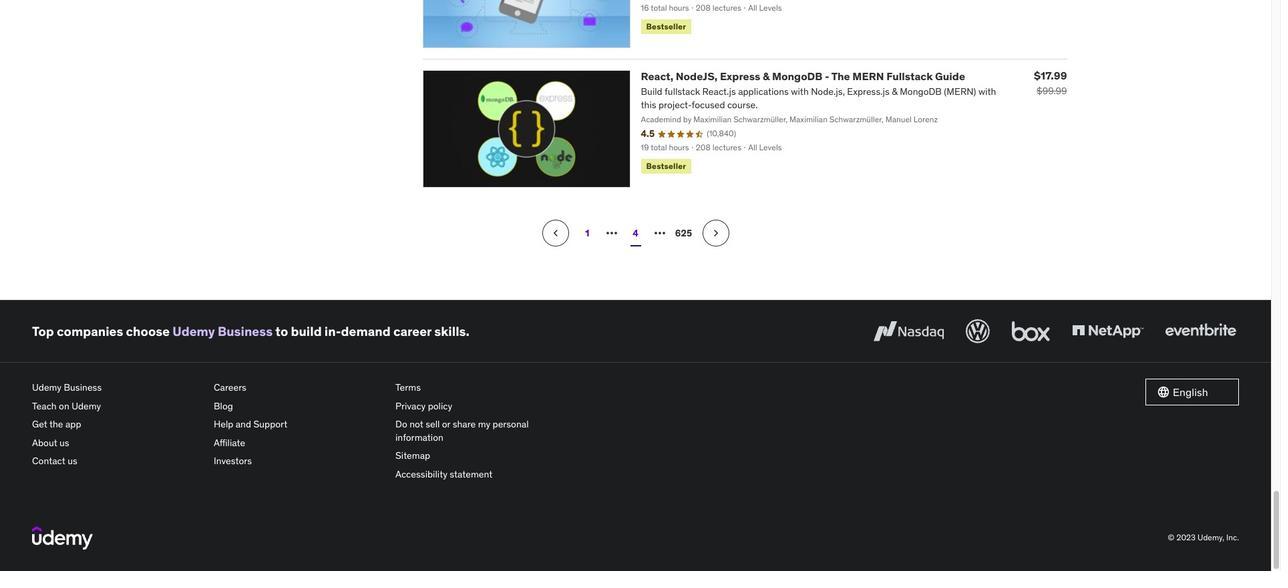 Task type: vqa. For each thing, say whether or not it's contained in the screenshot.
Message
no



Task type: describe. For each thing, give the bounding box(es) containing it.
0 vertical spatial udemy business link
[[173, 323, 273, 339]]

©
[[1168, 533, 1175, 543]]

volkswagen image
[[963, 317, 993, 346]]

© 2023 udemy, inc.
[[1168, 533, 1239, 543]]

affiliate link
[[214, 434, 385, 452]]

on
[[59, 400, 69, 412]]

to
[[275, 323, 288, 339]]

careers
[[214, 381, 246, 393]]

sitemap
[[395, 450, 430, 462]]

$17.99
[[1034, 69, 1067, 82]]

4
[[633, 227, 638, 239]]

express
[[720, 70, 761, 83]]

0 vertical spatial business
[[218, 323, 273, 339]]

get
[[32, 418, 47, 430]]

accessibility
[[395, 468, 448, 480]]

sell
[[426, 418, 440, 430]]

careers blog help and support affiliate investors
[[214, 381, 287, 467]]

fullstack
[[887, 70, 933, 83]]

english
[[1173, 385, 1208, 399]]

contact
[[32, 455, 65, 467]]

do
[[395, 418, 407, 430]]

terms link
[[395, 379, 566, 397]]

625
[[675, 227, 692, 239]]

and
[[236, 418, 251, 430]]

help
[[214, 418, 233, 430]]

do not sell or share my personal information button
[[395, 416, 566, 447]]

investors link
[[214, 452, 385, 471]]

get the app link
[[32, 416, 203, 434]]

careers link
[[214, 379, 385, 397]]

blog link
[[214, 397, 385, 416]]

support
[[253, 418, 287, 430]]

privacy
[[395, 400, 426, 412]]

teach
[[32, 400, 57, 412]]

or
[[442, 418, 450, 430]]

0 vertical spatial us
[[60, 437, 69, 449]]

inc.
[[1226, 533, 1239, 543]]

terms privacy policy do not sell or share my personal information sitemap accessibility statement
[[395, 381, 529, 480]]

2023
[[1177, 533, 1196, 543]]

small image
[[1157, 385, 1170, 399]]

business inside udemy business teach on udemy get the app about us contact us
[[64, 381, 102, 393]]

2 ellipsis image from the left
[[652, 225, 668, 241]]

next page image
[[709, 226, 722, 240]]

-
[[825, 70, 829, 83]]

1 vertical spatial us
[[68, 455, 77, 467]]

terms
[[395, 381, 421, 393]]

the
[[49, 418, 63, 430]]



Task type: locate. For each thing, give the bounding box(es) containing it.
ellipsis image left 4 link
[[604, 225, 620, 241]]

udemy
[[173, 323, 215, 339], [32, 381, 62, 393], [72, 400, 101, 412]]

previous page image
[[549, 226, 562, 240]]

my
[[478, 418, 490, 430]]

nodejs,
[[676, 70, 718, 83]]

skills.
[[434, 323, 470, 339]]

career
[[393, 323, 432, 339]]

udemy business link up careers
[[173, 323, 273, 339]]

business left to at the bottom of page
[[218, 323, 273, 339]]

app
[[65, 418, 81, 430]]

investors
[[214, 455, 252, 467]]

1 horizontal spatial udemy
[[72, 400, 101, 412]]

about
[[32, 437, 57, 449]]

1 vertical spatial business
[[64, 381, 102, 393]]

top companies choose udemy business to build in-demand career skills.
[[32, 323, 470, 339]]

help and support link
[[214, 416, 385, 434]]

choose
[[126, 323, 170, 339]]

teach on udemy link
[[32, 397, 203, 416]]

0 horizontal spatial udemy
[[32, 381, 62, 393]]

demand
[[341, 323, 391, 339]]

1 vertical spatial udemy
[[32, 381, 62, 393]]

mern
[[853, 70, 884, 83]]

statement
[[450, 468, 493, 480]]

ellipsis image left 625
[[652, 225, 668, 241]]

us right 'about'
[[60, 437, 69, 449]]

udemy business link
[[173, 323, 273, 339], [32, 379, 203, 397]]

companies
[[57, 323, 123, 339]]

accessibility statement link
[[395, 466, 566, 484]]

nasdaq image
[[870, 317, 947, 346]]

$99.99
[[1037, 85, 1067, 97]]

1 horizontal spatial business
[[218, 323, 273, 339]]

udemy right on
[[72, 400, 101, 412]]

policy
[[428, 400, 452, 412]]

privacy policy link
[[395, 397, 566, 416]]

build
[[291, 323, 322, 339]]

0 horizontal spatial ellipsis image
[[604, 225, 620, 241]]

in-
[[325, 323, 341, 339]]

&
[[763, 70, 770, 83]]

about us link
[[32, 434, 203, 452]]

udemy up teach
[[32, 381, 62, 393]]

top
[[32, 323, 54, 339]]

4 link
[[622, 220, 649, 246]]

english button
[[1146, 379, 1239, 405]]

ellipsis image
[[604, 225, 620, 241], [652, 225, 668, 241]]

react, nodejs, express & mongodb - the mern fullstack guide
[[641, 70, 965, 83]]

box image
[[1009, 317, 1053, 346]]

0 vertical spatial udemy
[[173, 323, 215, 339]]

udemy business link up get the app link
[[32, 379, 203, 397]]

us
[[60, 437, 69, 449], [68, 455, 77, 467]]

sitemap link
[[395, 447, 566, 466]]

blog
[[214, 400, 233, 412]]

1 link
[[574, 220, 601, 246]]

share
[[453, 418, 476, 430]]

1 ellipsis image from the left
[[604, 225, 620, 241]]

affiliate
[[214, 437, 245, 449]]

eventbrite image
[[1162, 317, 1239, 346]]

udemy right the choose
[[173, 323, 215, 339]]

udemy business teach on udemy get the app about us contact us
[[32, 381, 102, 467]]

not
[[410, 418, 423, 430]]

1
[[585, 227, 590, 239]]

2 horizontal spatial udemy
[[173, 323, 215, 339]]

$17.99 $99.99
[[1034, 69, 1067, 97]]

business up on
[[64, 381, 102, 393]]

1 vertical spatial udemy business link
[[32, 379, 203, 397]]

netapp image
[[1069, 317, 1146, 346]]

information
[[395, 431, 444, 443]]

udemy,
[[1198, 533, 1225, 543]]

1 horizontal spatial ellipsis image
[[652, 225, 668, 241]]

business
[[218, 323, 273, 339], [64, 381, 102, 393]]

personal
[[493, 418, 529, 430]]

us right contact
[[68, 455, 77, 467]]

0 horizontal spatial business
[[64, 381, 102, 393]]

2 vertical spatial udemy
[[72, 400, 101, 412]]

mongodb
[[772, 70, 823, 83]]

the
[[831, 70, 850, 83]]

react, nodejs, express & mongodb - the mern fullstack guide link
[[641, 70, 965, 83]]

react,
[[641, 70, 674, 83]]

contact us link
[[32, 452, 203, 471]]

udemy image
[[32, 527, 93, 550]]

guide
[[935, 70, 965, 83]]



